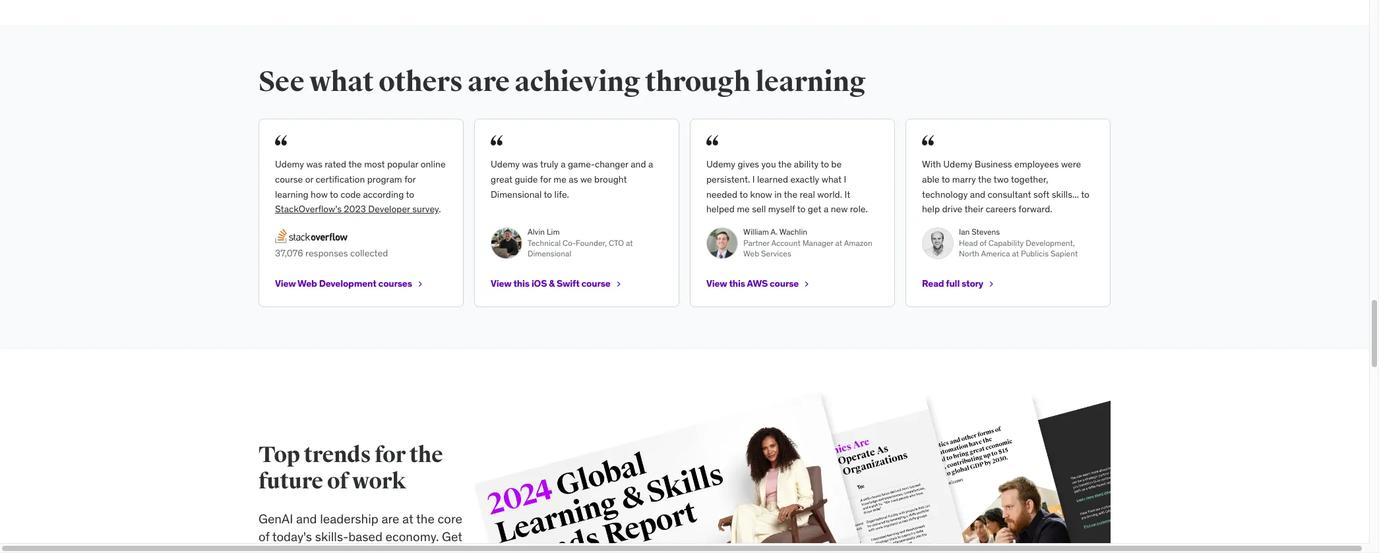 Task type: describe. For each thing, give the bounding box(es) containing it.
to up technology
[[942, 174, 950, 185]]

development
[[319, 278, 377, 290]]

course inside udemy was rated the most popular online course or certification program for learning how to code according to stackoverflow's 2023 developer survey .
[[275, 174, 303, 185]]

37,076 responses collected
[[275, 247, 388, 259]]

stevens
[[972, 227, 1000, 237]]

or
[[305, 174, 313, 185]]

0 horizontal spatial a
[[561, 159, 566, 170]]

udemy for udemy gives you the ability to be persistent. i learned exactly what i needed to know in the real world. it helped me sell myself to get a new role.
[[707, 159, 736, 170]]

stackoverflow's 2023 developer survey link
[[275, 203, 439, 215]]

see what others are achieving through learning
[[259, 66, 866, 99]]

you
[[762, 159, 776, 170]]

global
[[313, 547, 349, 554]]

view for view this aws course
[[707, 278, 727, 290]]

ian
[[959, 227, 970, 237]]

at inside genai and leadership are at the core of today's skills-based economy. get the 2024 global learning & skil
[[402, 511, 414, 527]]

udemy was truly a game-changer and a great guide for me as we brought dimensional to life.
[[491, 159, 653, 200]]

at inside "alvin lim technical co-founder, cto at dimensional"
[[626, 238, 633, 248]]

for inside udemy was rated the most popular online course or certification program for learning how to code according to stackoverflow's 2023 developer survey .
[[405, 174, 416, 185]]

capability
[[989, 238, 1024, 248]]

help
[[922, 203, 940, 215]]

development,
[[1026, 238, 1075, 248]]

a.
[[771, 227, 778, 237]]

2023
[[344, 203, 366, 215]]

view for view web development courses
[[275, 278, 296, 290]]

view this aws course link
[[707, 278, 812, 290]]

trends
[[304, 442, 371, 469]]

courses
[[378, 278, 412, 290]]

be
[[832, 159, 842, 170]]

co-
[[563, 238, 576, 248]]

1 i from the left
[[753, 174, 755, 185]]

story
[[962, 278, 984, 290]]

marry
[[953, 174, 976, 185]]

skills...
[[1052, 188, 1079, 200]]

at inside ian stevens head of capability development, north america at publicis sapient
[[1012, 249, 1019, 259]]

read
[[922, 278, 944, 290]]

udemy inside with udemy business employees were able to marry the two together, technology and consultant soft skills... to help drive their careers forward.
[[944, 159, 973, 170]]

consultant
[[988, 188, 1032, 200]]

alvin lim technical co-founder, cto at dimensional
[[528, 227, 633, 259]]

view for view this ios & swift course
[[491, 278, 512, 290]]

2024
[[280, 547, 310, 554]]

helped
[[707, 203, 735, 215]]

core
[[438, 511, 462, 527]]

see
[[259, 66, 304, 99]]

for inside udemy was truly a game-changer and a great guide for me as we brought dimensional to life.
[[540, 174, 552, 185]]

genai
[[259, 511, 293, 527]]

drive
[[942, 203, 963, 215]]

world.
[[818, 188, 843, 200]]

of inside ian stevens head of capability development, north america at publicis sapient
[[980, 238, 987, 248]]

myself
[[768, 203, 795, 215]]

publicis
[[1021, 249, 1049, 259]]

view web development courses link
[[275, 278, 425, 290]]

william a. wachlin partner account manager at amazon web services
[[744, 227, 873, 259]]

to left know
[[740, 188, 748, 200]]

to up 'survey' on the left of the page
[[406, 188, 414, 200]]

cto
[[609, 238, 624, 248]]

view this ios & swift course link
[[491, 278, 624, 290]]

ability
[[794, 159, 819, 170]]

0 vertical spatial learning
[[756, 66, 866, 99]]

dimensional inside "alvin lim technical co-founder, cto at dimensional"
[[528, 249, 572, 259]]

as
[[569, 174, 578, 185]]

others
[[379, 66, 463, 99]]

1 horizontal spatial course
[[582, 278, 611, 290]]

certification
[[316, 174, 365, 185]]

this for ios
[[514, 278, 530, 290]]

for inside top trends for the future of work
[[375, 442, 406, 469]]

learning
[[352, 547, 401, 554]]

me inside udemy was truly a game-changer and a great guide for me as we brought dimensional to life.
[[554, 174, 567, 185]]

the inside top trends for the future of work
[[410, 442, 443, 469]]

careers
[[986, 203, 1017, 215]]

of inside genai and leadership are at the core of today's skills-based economy. get the 2024 global learning & skil
[[259, 529, 270, 545]]

online
[[421, 159, 446, 170]]

a inside the udemy gives you the ability to be persistent. i learned exactly what i needed to know in the real world. it helped me sell myself to get a new role.
[[824, 203, 829, 215]]

udemy for udemy was rated the most popular online course or certification program for learning how to code according to stackoverflow's 2023 developer survey .
[[275, 159, 304, 170]]

technical
[[528, 238, 561, 248]]

with
[[922, 159, 941, 170]]

wachlin
[[780, 227, 808, 237]]

aws
[[747, 278, 768, 290]]

to left get
[[797, 203, 806, 215]]

0 vertical spatial what
[[309, 66, 374, 99]]

responses
[[306, 247, 348, 259]]

brought
[[595, 174, 627, 185]]

xsmall image
[[613, 279, 624, 289]]

sapient
[[1051, 249, 1078, 259]]

get
[[808, 203, 822, 215]]

work
[[352, 468, 406, 496]]

achieving
[[515, 66, 640, 99]]

lim
[[547, 227, 560, 237]]

survey
[[412, 203, 439, 215]]

founder,
[[576, 238, 607, 248]]

me inside the udemy gives you the ability to be persistent. i learned exactly what i needed to know in the real world. it helped me sell myself to get a new role.
[[737, 203, 750, 215]]

william
[[744, 227, 769, 237]]

employees
[[1015, 159, 1059, 170]]

udemy business reports image
[[474, 349, 1111, 554]]

0 horizontal spatial web
[[298, 278, 317, 290]]

web inside william a. wachlin partner account manager at amazon web services
[[744, 249, 759, 259]]

guide
[[515, 174, 538, 185]]

program
[[367, 174, 402, 185]]



Task type: vqa. For each thing, say whether or not it's contained in the screenshot.
the Last updated 8/2022
no



Task type: locate. For each thing, give the bounding box(es) containing it.
are
[[468, 66, 510, 99], [382, 511, 399, 527]]

ian stevens head of capability development, north america at publicis sapient
[[959, 227, 1078, 259]]

0 vertical spatial of
[[980, 238, 987, 248]]

dimensional down the technical
[[528, 249, 572, 259]]

1 horizontal spatial &
[[549, 278, 555, 290]]

view left aws
[[707, 278, 727, 290]]

view down 37,076
[[275, 278, 296, 290]]

for down popular
[[405, 174, 416, 185]]

2 horizontal spatial course
[[770, 278, 799, 290]]

dimensional inside udemy was truly a game-changer and a great guide for me as we brought dimensional to life.
[[491, 188, 542, 200]]

i up it
[[844, 174, 847, 185]]

two
[[994, 174, 1009, 185]]

code
[[341, 188, 361, 200]]

most
[[364, 159, 385, 170]]

the left most
[[348, 159, 362, 170]]

of down genai
[[259, 529, 270, 545]]

1 vertical spatial &
[[404, 547, 412, 554]]

head
[[959, 238, 978, 248]]

xsmall image inside view this aws course link
[[802, 279, 812, 289]]

1 view from the left
[[275, 278, 296, 290]]

top trends for the future of work
[[259, 442, 443, 496]]

we
[[581, 174, 592, 185]]

of down stevens on the top of page
[[980, 238, 987, 248]]

it
[[845, 188, 851, 200]]

exactly
[[791, 174, 820, 185]]

view this aws course
[[707, 278, 799, 290]]

1 udemy from the left
[[275, 159, 304, 170]]

2 horizontal spatial view
[[707, 278, 727, 290]]

web down partner
[[744, 249, 759, 259]]

1 vertical spatial what
[[822, 174, 842, 185]]

0 horizontal spatial i
[[753, 174, 755, 185]]

1 horizontal spatial a
[[648, 159, 653, 170]]

web
[[744, 249, 759, 259], [298, 278, 317, 290]]

amazon
[[844, 238, 873, 248]]

0 vertical spatial &
[[549, 278, 555, 290]]

udemy was rated the most popular online course or certification program for learning how to code according to stackoverflow's 2023 developer survey .
[[275, 159, 446, 215]]

get
[[442, 529, 463, 545]]

web down 37,076
[[298, 278, 317, 290]]

me left as
[[554, 174, 567, 185]]

1 horizontal spatial view
[[491, 278, 512, 290]]

the right work
[[410, 442, 443, 469]]

what inside the udemy gives you the ability to be persistent. i learned exactly what i needed to know in the real world. it helped me sell myself to get a new role.
[[822, 174, 842, 185]]

xsmall image inside view web development courses link
[[415, 279, 425, 289]]

xsmall image
[[415, 279, 425, 289], [802, 279, 812, 289], [986, 279, 997, 289]]

udemy for udemy was truly a game-changer and a great guide for me as we brought dimensional to life.
[[491, 159, 520, 170]]

based
[[348, 529, 383, 545]]

1 vertical spatial dimensional
[[528, 249, 572, 259]]

account
[[772, 238, 801, 248]]

2 this from the left
[[729, 278, 746, 290]]

of inside top trends for the future of work
[[327, 468, 348, 496]]

for down truly
[[540, 174, 552, 185]]

udemy inside udemy was truly a game-changer and a great guide for me as we brought dimensional to life.
[[491, 159, 520, 170]]

dimensional down guide
[[491, 188, 542, 200]]

stackoverflow's
[[275, 203, 342, 215]]

truly
[[540, 159, 559, 170]]

37,076
[[275, 247, 303, 259]]

view web development courses
[[275, 278, 412, 290]]

gives
[[738, 159, 759, 170]]

what up world.
[[822, 174, 842, 185]]

udemy gives you the ability to be persistent. i learned exactly what i needed to know in the real world. it helped me sell myself to get a new role.
[[707, 159, 868, 215]]

udemy up persistent.
[[707, 159, 736, 170]]

2 view from the left
[[491, 278, 512, 290]]

0 horizontal spatial and
[[296, 511, 317, 527]]

are inside genai and leadership are at the core of today's skills-based economy. get the 2024 global learning & skil
[[382, 511, 399, 527]]

1 vertical spatial me
[[737, 203, 750, 215]]

1 horizontal spatial web
[[744, 249, 759, 259]]

udemy inside the udemy gives you the ability to be persistent. i learned exactly what i needed to know in the real world. it helped me sell myself to get a new role.
[[707, 159, 736, 170]]

and right changer
[[631, 159, 646, 170]]

1 vertical spatial of
[[327, 468, 348, 496]]

and up the their
[[970, 188, 986, 200]]

manager
[[803, 238, 834, 248]]

3 udemy from the left
[[707, 159, 736, 170]]

role.
[[850, 203, 868, 215]]

0 horizontal spatial me
[[554, 174, 567, 185]]

to inside udemy was truly a game-changer and a great guide for me as we brought dimensional to life.
[[544, 188, 552, 200]]

through
[[645, 66, 751, 99]]

& right ios
[[549, 278, 555, 290]]

0 horizontal spatial are
[[382, 511, 399, 527]]

the left 2024
[[259, 547, 277, 554]]

the
[[348, 159, 362, 170], [778, 159, 792, 170], [978, 174, 992, 185], [784, 188, 798, 200], [410, 442, 443, 469], [416, 511, 435, 527], [259, 547, 277, 554]]

soft
[[1034, 188, 1050, 200]]

this left aws
[[729, 278, 746, 290]]

2 vertical spatial of
[[259, 529, 270, 545]]

a right changer
[[648, 159, 653, 170]]

1 vertical spatial and
[[970, 188, 986, 200]]

0 vertical spatial dimensional
[[491, 188, 542, 200]]

this for aws
[[729, 278, 746, 290]]

4 udemy from the left
[[944, 159, 973, 170]]

udemy
[[275, 159, 304, 170], [491, 159, 520, 170], [707, 159, 736, 170], [944, 159, 973, 170]]

dimensional
[[491, 188, 542, 200], [528, 249, 572, 259]]

.
[[439, 203, 441, 215]]

2 horizontal spatial xsmall image
[[986, 279, 997, 289]]

know
[[750, 188, 772, 200]]

1 horizontal spatial what
[[822, 174, 842, 185]]

are inside see what others are achieving through learning element
[[468, 66, 510, 99]]

of up leadership
[[327, 468, 348, 496]]

was inside udemy was truly a game-changer and a great guide for me as we brought dimensional to life.
[[522, 159, 538, 170]]

their
[[965, 203, 984, 215]]

xsmall image for course
[[802, 279, 812, 289]]

leadership
[[320, 511, 379, 527]]

0 vertical spatial are
[[468, 66, 510, 99]]

2 i from the left
[[844, 174, 847, 185]]

was inside udemy was rated the most popular online course or certification program for learning how to code according to stackoverflow's 2023 developer survey .
[[306, 159, 323, 170]]

the up economy. on the left bottom
[[416, 511, 435, 527]]

were
[[1061, 159, 1082, 170]]

and up today's
[[296, 511, 317, 527]]

see what others are achieving through learning element
[[259, 66, 1111, 307]]

full
[[946, 278, 960, 290]]

genai and leadership are at the core of today's skills-based economy. get the 2024 global learning & skil
[[259, 511, 463, 554]]

1 horizontal spatial are
[[468, 66, 510, 99]]

& inside genai and leadership are at the core of today's skills-based economy. get the 2024 global learning & skil
[[404, 547, 412, 554]]

&
[[549, 278, 555, 290], [404, 547, 412, 554]]

great
[[491, 174, 513, 185]]

alvin
[[528, 227, 545, 237]]

technology
[[922, 188, 968, 200]]

north
[[959, 249, 980, 259]]

2 vertical spatial and
[[296, 511, 317, 527]]

0 horizontal spatial what
[[309, 66, 374, 99]]

1 vertical spatial web
[[298, 278, 317, 290]]

are for at
[[382, 511, 399, 527]]

popular
[[387, 159, 418, 170]]

the left 'two'
[[978, 174, 992, 185]]

learning inside udemy was rated the most popular online course or certification program for learning how to code according to stackoverflow's 2023 developer survey .
[[275, 188, 309, 200]]

0 horizontal spatial this
[[514, 278, 530, 290]]

1 horizontal spatial me
[[737, 203, 750, 215]]

was up or
[[306, 159, 323, 170]]

0 horizontal spatial of
[[259, 529, 270, 545]]

are for achieving
[[468, 66, 510, 99]]

future
[[259, 468, 323, 496]]

a right get
[[824, 203, 829, 215]]

to right how
[[330, 188, 338, 200]]

to left be
[[821, 159, 829, 170]]

1 horizontal spatial and
[[631, 159, 646, 170]]

skills-
[[315, 529, 349, 545]]

at up economy. on the left bottom
[[402, 511, 414, 527]]

was for guide
[[522, 159, 538, 170]]

together,
[[1011, 174, 1049, 185]]

partner
[[744, 238, 770, 248]]

xsmall image down william a. wachlin partner account manager at amazon web services
[[802, 279, 812, 289]]

at left amazon
[[836, 238, 843, 248]]

0 vertical spatial and
[[631, 159, 646, 170]]

0 horizontal spatial xsmall image
[[415, 279, 425, 289]]

0 vertical spatial web
[[744, 249, 759, 259]]

udemy inside udemy was rated the most popular online course or certification program for learning how to code according to stackoverflow's 2023 developer survey .
[[275, 159, 304, 170]]

was for certification
[[306, 159, 323, 170]]

changer
[[595, 159, 629, 170]]

2 was from the left
[[522, 159, 538, 170]]

xsmall image right story
[[986, 279, 997, 289]]

view this ios & swift course
[[491, 278, 611, 290]]

2 horizontal spatial and
[[970, 188, 986, 200]]

0 vertical spatial me
[[554, 174, 567, 185]]

0 horizontal spatial course
[[275, 174, 303, 185]]

0 horizontal spatial view
[[275, 278, 296, 290]]

a right truly
[[561, 159, 566, 170]]

the right in at the right
[[784, 188, 798, 200]]

xsmall image right courses
[[415, 279, 425, 289]]

new
[[831, 203, 848, 215]]

developer
[[368, 203, 410, 215]]

xsmall image for courses
[[415, 279, 425, 289]]

me left sell
[[737, 203, 750, 215]]

persistent.
[[707, 174, 750, 185]]

1 horizontal spatial was
[[522, 159, 538, 170]]

a
[[561, 159, 566, 170], [648, 159, 653, 170], [824, 203, 829, 215]]

at right cto
[[626, 238, 633, 248]]

for right the trends
[[375, 442, 406, 469]]

0 horizontal spatial &
[[404, 547, 412, 554]]

to right skills...
[[1081, 188, 1090, 200]]

real
[[800, 188, 815, 200]]

course left xsmall icon
[[582, 278, 611, 290]]

the inside udemy was rated the most popular online course or certification program for learning how to code according to stackoverflow's 2023 developer survey .
[[348, 159, 362, 170]]

3 xsmall image from the left
[[986, 279, 997, 289]]

1 horizontal spatial i
[[844, 174, 847, 185]]

what
[[309, 66, 374, 99], [822, 174, 842, 185]]

i down gives
[[753, 174, 755, 185]]

xsmall image inside the read full story link
[[986, 279, 997, 289]]

udemy up great
[[491, 159, 520, 170]]

america
[[981, 249, 1010, 259]]

2 horizontal spatial a
[[824, 203, 829, 215]]

and inside with udemy business employees were able to marry the two together, technology and consultant soft skills... to help drive their careers forward.
[[970, 188, 986, 200]]

2 udemy from the left
[[491, 159, 520, 170]]

1 horizontal spatial xsmall image
[[802, 279, 812, 289]]

rated
[[325, 159, 346, 170]]

life.
[[555, 188, 569, 200]]

at inside william a. wachlin partner account manager at amazon web services
[[836, 238, 843, 248]]

course right aws
[[770, 278, 799, 290]]

1 horizontal spatial learning
[[756, 66, 866, 99]]

what right see
[[309, 66, 374, 99]]

2 xsmall image from the left
[[802, 279, 812, 289]]

1 horizontal spatial of
[[327, 468, 348, 496]]

1 this from the left
[[514, 278, 530, 290]]

udemy left 'rated'
[[275, 159, 304, 170]]

this left ios
[[514, 278, 530, 290]]

3 view from the left
[[707, 278, 727, 290]]

1 vertical spatial learning
[[275, 188, 309, 200]]

course left or
[[275, 174, 303, 185]]

1 vertical spatial are
[[382, 511, 399, 527]]

0 horizontal spatial learning
[[275, 188, 309, 200]]

to left life.
[[544, 188, 552, 200]]

top
[[259, 442, 300, 469]]

0 horizontal spatial was
[[306, 159, 323, 170]]

udemy up marry
[[944, 159, 973, 170]]

view left ios
[[491, 278, 512, 290]]

economy.
[[386, 529, 439, 545]]

1 was from the left
[[306, 159, 323, 170]]

and
[[631, 159, 646, 170], [970, 188, 986, 200], [296, 511, 317, 527]]

according
[[363, 188, 404, 200]]

swift
[[557, 278, 580, 290]]

the inside with udemy business employees were able to marry the two together, technology and consultant soft skills... to help drive their careers forward.
[[978, 174, 992, 185]]

& down economy. on the left bottom
[[404, 547, 412, 554]]

& inside see what others are achieving through learning element
[[549, 278, 555, 290]]

able
[[922, 174, 940, 185]]

with udemy business employees were able to marry the two together, technology and consultant soft skills... to help drive their careers forward.
[[922, 159, 1090, 215]]

this
[[514, 278, 530, 290], [729, 278, 746, 290]]

1 horizontal spatial this
[[729, 278, 746, 290]]

at down capability
[[1012, 249, 1019, 259]]

1 xsmall image from the left
[[415, 279, 425, 289]]

read full story
[[922, 278, 984, 290]]

2 horizontal spatial of
[[980, 238, 987, 248]]

business
[[975, 159, 1012, 170]]

the right you
[[778, 159, 792, 170]]

and inside genai and leadership are at the core of today's skills-based economy. get the 2024 global learning & skil
[[296, 511, 317, 527]]

was up guide
[[522, 159, 538, 170]]

in
[[775, 188, 782, 200]]

how
[[311, 188, 328, 200]]

today's
[[272, 529, 312, 545]]

and inside udemy was truly a game-changer and a great guide for me as we brought dimensional to life.
[[631, 159, 646, 170]]



